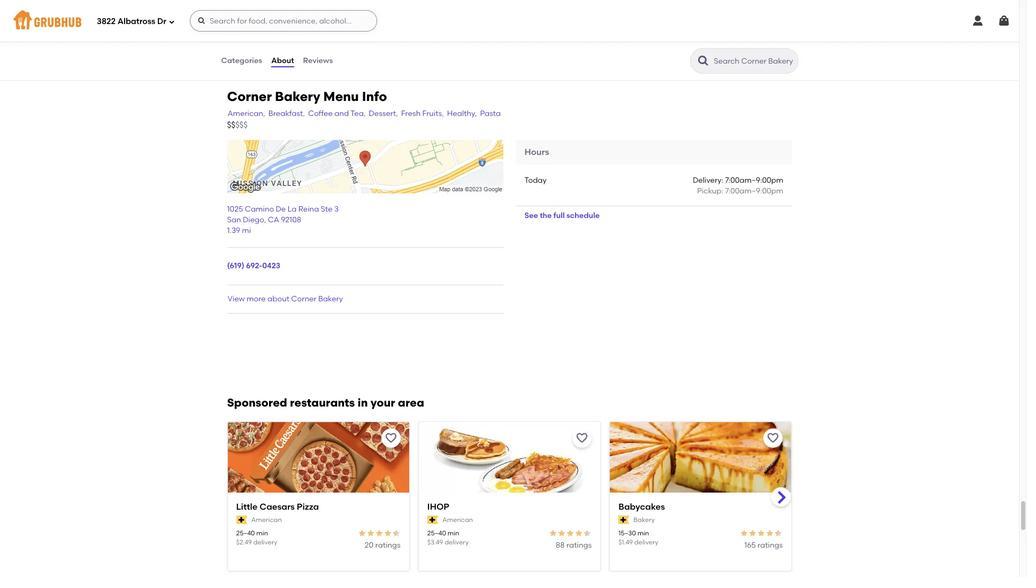 Task type: vqa. For each thing, say whether or not it's contained in the screenshot.
first 0.68 from the left
no



Task type: describe. For each thing, give the bounding box(es) containing it.
88
[[556, 542, 565, 551]]

corner bakery menu info
[[227, 89, 387, 105]]

reina
[[298, 205, 319, 214]]

caesars
[[260, 502, 295, 513]]

ihop logo image
[[419, 423, 600, 513]]

about
[[271, 56, 294, 65]]

reviews button
[[303, 42, 334, 80]]

save this restaurant button for ihop
[[573, 429, 592, 448]]

(619) 692-0423 button
[[227, 261, 280, 272]]

healthy,
[[447, 109, 477, 118]]

ratings for ihop
[[567, 542, 592, 551]]

breakfast,
[[268, 109, 305, 118]]

ca
[[268, 216, 279, 225]]

subscription pass image for little caesars pizza
[[236, 517, 247, 525]]

1025 camino de la reina ste 3 san diego , ca 92108 1.39 mi
[[227, 205, 339, 236]]

1.39
[[227, 227, 240, 236]]

min for little caesars pizza
[[256, 530, 268, 538]]

see the full schedule
[[525, 211, 600, 220]]

little caesars pizza
[[236, 502, 319, 513]]

dessert, button
[[368, 108, 399, 120]]

$$
[[227, 120, 235, 130]]

ihop
[[427, 502, 449, 513]]

25–40 for ihop
[[427, 530, 446, 538]]

categories
[[221, 56, 262, 65]]

0 horizontal spatial svg image
[[169, 18, 175, 25]]

$$$$$
[[227, 120, 248, 130]]

american, breakfast, coffee and tea, dessert, fresh fruits, healthy, pasta
[[228, 109, 501, 118]]

save this restaurant image for ihop
[[576, 432, 589, 445]]

1025
[[227, 205, 243, 214]]

american for little caesars pizza
[[251, 517, 282, 524]]

little caesars pizza link
[[236, 502, 401, 514]]

subscription pass image for babycakes
[[619, 517, 629, 525]]

3822
[[97, 16, 116, 26]]

pasta button
[[480, 108, 501, 120]]

your
[[371, 397, 395, 410]]

save this restaurant image for babycakes
[[767, 432, 780, 445]]

hours
[[525, 147, 549, 157]]

ratings for little caesars pizza
[[375, 542, 401, 551]]

american,
[[228, 109, 265, 118]]

delivery for ihop
[[445, 540, 469, 547]]

0423
[[262, 262, 280, 271]]

tea,
[[351, 109, 366, 118]]

today
[[525, 176, 547, 185]]

la
[[288, 205, 297, 214]]

little
[[236, 502, 258, 513]]

7:00am–9:00pm for delivery: 7:00am–9:00pm
[[725, 176, 784, 185]]

search icon image
[[697, 55, 710, 67]]

dr
[[157, 16, 166, 26]]

,
[[264, 216, 266, 225]]

delivery:
[[693, 176, 724, 185]]

in
[[358, 397, 368, 410]]

Search Corner Bakery search field
[[713, 56, 795, 66]]

sponsored
[[227, 397, 287, 410]]

ratings for babycakes
[[758, 542, 783, 551]]

save this restaurant image for little caesars pizza
[[385, 432, 397, 445]]

babycakes logo image
[[610, 423, 792, 513]]

coffee
[[308, 109, 333, 118]]

restaurants
[[290, 397, 355, 410]]

pickup: 7:00am–9:00pm
[[697, 187, 784, 196]]

88 ratings
[[556, 542, 592, 551]]

15–30 min $1.49 delivery
[[619, 530, 659, 547]]

$2.49
[[236, 540, 252, 547]]

main navigation navigation
[[0, 0, 1019, 42]]

20
[[365, 542, 374, 551]]

25–40 min $2.49 delivery
[[236, 530, 278, 547]]

3822 albatross dr
[[97, 16, 166, 26]]

25–40 min $3.49 delivery
[[427, 530, 469, 547]]

see the full schedule button
[[516, 206, 608, 226]]

3
[[334, 205, 339, 214]]

diego
[[243, 216, 264, 225]]

(619) 692-0423
[[227, 262, 280, 271]]

see
[[525, 211, 538, 220]]

menu
[[324, 89, 359, 105]]

$1.49
[[619, 540, 633, 547]]

ihop link
[[427, 502, 592, 514]]

165
[[745, 542, 756, 551]]

fresh
[[401, 109, 421, 118]]

0 horizontal spatial svg image
[[197, 17, 206, 25]]

dessert,
[[369, 109, 398, 118]]



Task type: locate. For each thing, give the bounding box(es) containing it.
3 delivery from the left
[[635, 540, 659, 547]]

ratings right 88
[[567, 542, 592, 551]]

1 horizontal spatial subscription pass image
[[619, 517, 629, 525]]

svg image
[[972, 14, 985, 27], [169, 18, 175, 25]]

1 vertical spatial bakery
[[318, 295, 343, 304]]

0 horizontal spatial delivery
[[253, 540, 278, 547]]

schedule
[[567, 211, 600, 220]]

bakery
[[275, 89, 320, 105], [318, 295, 343, 304], [634, 517, 655, 524]]

0 horizontal spatial 25–40
[[236, 530, 255, 538]]

0 horizontal spatial corner
[[227, 89, 272, 105]]

babycakes link
[[619, 502, 783, 514]]

2 horizontal spatial min
[[638, 530, 649, 538]]

0 horizontal spatial save this restaurant image
[[385, 432, 397, 445]]

2 vertical spatial bakery
[[634, 517, 655, 524]]

0 vertical spatial 7:00am–9:00pm
[[725, 176, 784, 185]]

1 horizontal spatial american
[[443, 517, 473, 524]]

1 horizontal spatial min
[[448, 530, 459, 538]]

american for ihop
[[443, 517, 473, 524]]

ratings right 165
[[758, 542, 783, 551]]

delivery inside 25–40 min $3.49 delivery
[[445, 540, 469, 547]]

fruits,
[[422, 109, 444, 118]]

ratings
[[375, 542, 401, 551], [567, 542, 592, 551], [758, 542, 783, 551]]

min inside 25–40 min $3.49 delivery
[[448, 530, 459, 538]]

min down caesars
[[256, 530, 268, 538]]

corner right about
[[291, 295, 317, 304]]

about
[[268, 295, 289, 304]]

1 vertical spatial 7:00am–9:00pm
[[725, 187, 784, 196]]

min inside the 15–30 min $1.49 delivery
[[638, 530, 649, 538]]

san
[[227, 216, 241, 225]]

corner
[[227, 89, 272, 105], [291, 295, 317, 304]]

25–40 inside 25–40 min $3.49 delivery
[[427, 530, 446, 538]]

categories button
[[221, 42, 263, 80]]

25–40 inside 25–40 min $2.49 delivery
[[236, 530, 255, 538]]

15–30
[[619, 530, 636, 538]]

0 vertical spatial bakery
[[275, 89, 320, 105]]

coffee and tea, button
[[308, 108, 366, 120]]

svg image
[[998, 14, 1011, 27], [197, 17, 206, 25]]

Search for food, convenience, alcohol... search field
[[190, 10, 377, 32]]

reviews
[[303, 56, 333, 65]]

area
[[398, 397, 424, 410]]

3 ratings from the left
[[758, 542, 783, 551]]

0 horizontal spatial american
[[251, 517, 282, 524]]

2 subscription pass image from the left
[[619, 517, 629, 525]]

delivery
[[253, 540, 278, 547], [445, 540, 469, 547], [635, 540, 659, 547]]

2 horizontal spatial save this restaurant image
[[767, 432, 780, 445]]

165 ratings
[[745, 542, 783, 551]]

1 delivery from the left
[[253, 540, 278, 547]]

1 vertical spatial corner
[[291, 295, 317, 304]]

1 horizontal spatial ratings
[[567, 542, 592, 551]]

0 horizontal spatial subscription pass image
[[236, 517, 247, 525]]

1 horizontal spatial save this restaurant button
[[573, 429, 592, 448]]

full
[[554, 211, 565, 220]]

7:00am–9:00pm up pickup: 7:00am–9:00pm
[[725, 176, 784, 185]]

info
[[362, 89, 387, 105]]

1 7:00am–9:00pm from the top
[[725, 176, 784, 185]]

the
[[540, 211, 552, 220]]

3 save this restaurant image from the left
[[767, 432, 780, 445]]

2 horizontal spatial ratings
[[758, 542, 783, 551]]

subscription pass image up 15–30
[[619, 517, 629, 525]]

1 subscription pass image from the left
[[236, 517, 247, 525]]

2 horizontal spatial save this restaurant button
[[764, 429, 783, 448]]

7:00am–9:00pm down delivery: 7:00am–9:00pm
[[725, 187, 784, 196]]

1 horizontal spatial delivery
[[445, 540, 469, 547]]

2 save this restaurant button from the left
[[573, 429, 592, 448]]

mi
[[242, 227, 251, 236]]

breakfast, button
[[268, 108, 305, 120]]

min inside 25–40 min $2.49 delivery
[[256, 530, 268, 538]]

7:00am–9:00pm for pickup: 7:00am–9:00pm
[[725, 187, 784, 196]]

american up 25–40 min $3.49 delivery
[[443, 517, 473, 524]]

save this restaurant image
[[385, 432, 397, 445], [576, 432, 589, 445], [767, 432, 780, 445]]

delivery for little caesars pizza
[[253, 540, 278, 547]]

3 min from the left
[[638, 530, 649, 538]]

25–40 up $2.49
[[236, 530, 255, 538]]

sponsored restaurants in your area
[[227, 397, 424, 410]]

delivery inside 25–40 min $2.49 delivery
[[253, 540, 278, 547]]

view
[[228, 295, 245, 304]]

pickup:
[[697, 187, 724, 196]]

little caesars pizza logo image
[[228, 423, 409, 513]]

camino
[[245, 205, 274, 214]]

2 save this restaurant image from the left
[[576, 432, 589, 445]]

25–40 up $3.49 at the bottom left of page
[[427, 530, 446, 538]]

min for babycakes
[[638, 530, 649, 538]]

1 horizontal spatial corner
[[291, 295, 317, 304]]

1 horizontal spatial svg image
[[998, 14, 1011, 27]]

save this restaurant button for babycakes
[[764, 429, 783, 448]]

20 ratings
[[365, 542, 401, 551]]

bakery up breakfast,
[[275, 89, 320, 105]]

2 25–40 from the left
[[427, 530, 446, 538]]

delivery right $1.49
[[635, 540, 659, 547]]

de
[[276, 205, 286, 214]]

1 25–40 from the left
[[236, 530, 255, 538]]

subscription pass image down little
[[236, 517, 247, 525]]

0 horizontal spatial save this restaurant button
[[381, 429, 401, 448]]

american
[[251, 517, 282, 524], [443, 517, 473, 524]]

and
[[335, 109, 349, 118]]

25–40 for little caesars pizza
[[236, 530, 255, 538]]

1 save this restaurant image from the left
[[385, 432, 397, 445]]

delivery right $3.49 at the bottom left of page
[[445, 540, 469, 547]]

more
[[247, 295, 266, 304]]

2 7:00am–9:00pm from the top
[[725, 187, 784, 196]]

$3.49
[[427, 540, 443, 547]]

delivery inside the 15–30 min $1.49 delivery
[[635, 540, 659, 547]]

save this restaurant button
[[381, 429, 401, 448], [573, 429, 592, 448], [764, 429, 783, 448]]

babycakes
[[619, 502, 665, 513]]

delivery right $2.49
[[253, 540, 278, 547]]

692-
[[246, 262, 262, 271]]

1 horizontal spatial svg image
[[972, 14, 985, 27]]

2 ratings from the left
[[567, 542, 592, 551]]

7:00am–9:00pm
[[725, 176, 784, 185], [725, 187, 784, 196]]

min
[[256, 530, 268, 538], [448, 530, 459, 538], [638, 530, 649, 538]]

min for ihop
[[448, 530, 459, 538]]

american, button
[[227, 108, 266, 120]]

0 horizontal spatial ratings
[[375, 542, 401, 551]]

american down caesars
[[251, 517, 282, 524]]

corner up american,
[[227, 89, 272, 105]]

pizza
[[297, 502, 319, 513]]

pasta
[[480, 109, 501, 118]]

(619)
[[227, 262, 244, 271]]

save this restaurant button for little caesars pizza
[[381, 429, 401, 448]]

3 save this restaurant button from the left
[[764, 429, 783, 448]]

ste
[[321, 205, 333, 214]]

delivery: 7:00am–9:00pm
[[693, 176, 784, 185]]

2 american from the left
[[443, 517, 473, 524]]

25–40
[[236, 530, 255, 538], [427, 530, 446, 538]]

about button
[[271, 42, 295, 80]]

0 horizontal spatial min
[[256, 530, 268, 538]]

subscription pass image
[[236, 517, 247, 525], [619, 517, 629, 525]]

92108
[[281, 216, 301, 225]]

2 delivery from the left
[[445, 540, 469, 547]]

1 horizontal spatial 25–40
[[427, 530, 446, 538]]

min down 'ihop'
[[448, 530, 459, 538]]

1 min from the left
[[256, 530, 268, 538]]

view more about corner bakery
[[228, 295, 343, 304]]

1 ratings from the left
[[375, 542, 401, 551]]

delivery for babycakes
[[635, 540, 659, 547]]

healthy, button
[[447, 108, 477, 120]]

star icon image
[[358, 530, 366, 538], [366, 530, 375, 538], [375, 530, 384, 538], [384, 530, 392, 538], [392, 530, 401, 538], [392, 530, 401, 538], [549, 530, 558, 538], [558, 530, 566, 538], [566, 530, 575, 538], [575, 530, 583, 538], [583, 530, 592, 538], [583, 530, 592, 538], [740, 530, 749, 538], [749, 530, 757, 538], [757, 530, 766, 538], [766, 530, 775, 538], [775, 530, 783, 538], [775, 530, 783, 538]]

bakery right about
[[318, 295, 343, 304]]

1 american from the left
[[251, 517, 282, 524]]

albatross
[[118, 16, 155, 26]]

min right 15–30
[[638, 530, 649, 538]]

2 min from the left
[[448, 530, 459, 538]]

subscription pass image
[[427, 517, 438, 525]]

1 horizontal spatial save this restaurant image
[[576, 432, 589, 445]]

bakery down babycakes
[[634, 517, 655, 524]]

0 vertical spatial corner
[[227, 89, 272, 105]]

1 save this restaurant button from the left
[[381, 429, 401, 448]]

ratings right 20
[[375, 542, 401, 551]]

2 horizontal spatial delivery
[[635, 540, 659, 547]]

fresh fruits, button
[[401, 108, 445, 120]]



